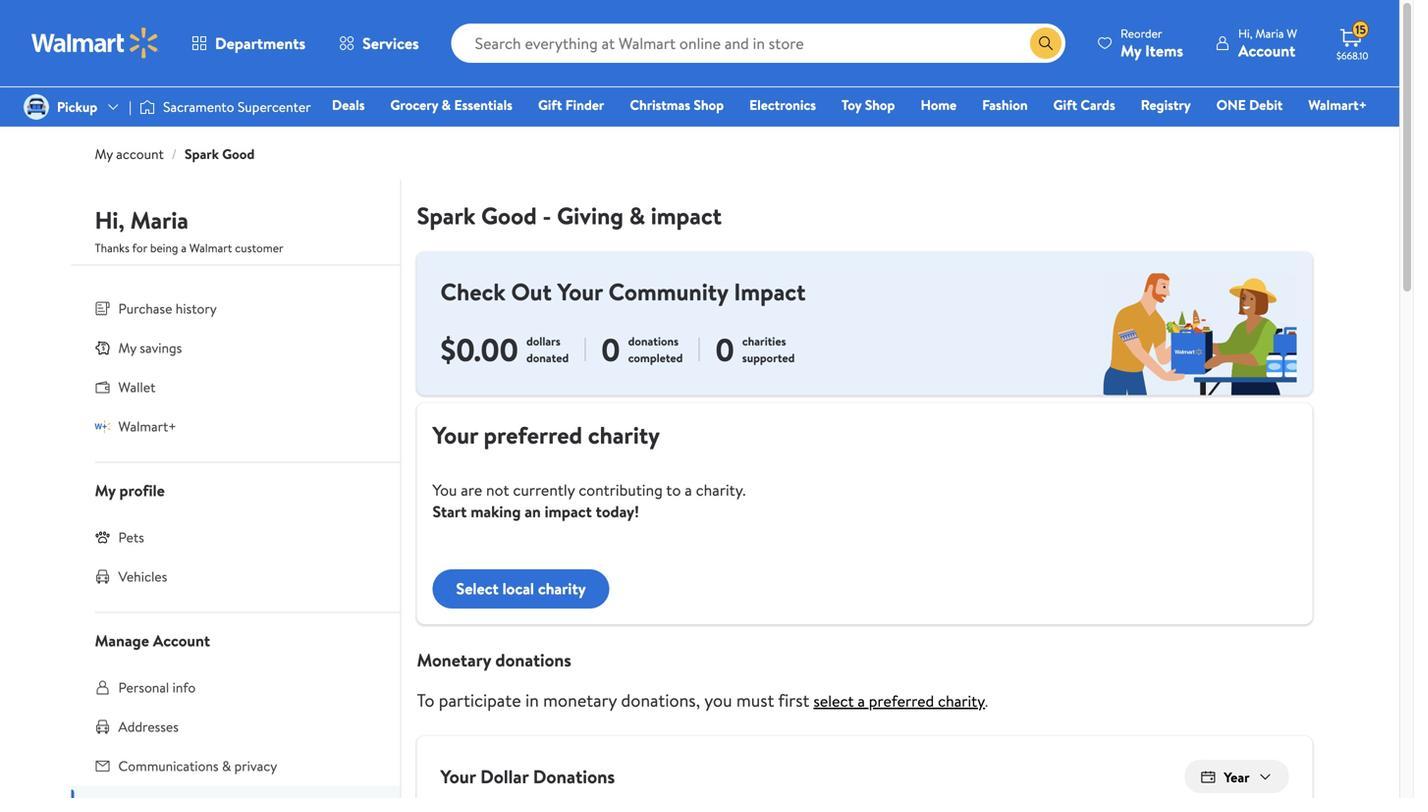 Task type: vqa. For each thing, say whether or not it's contained in the screenshot.
269-373-1314
no



Task type: locate. For each thing, give the bounding box(es) containing it.
dollars
[[526, 333, 561, 350]]

donations,
[[621, 688, 700, 713]]

your for dollar
[[440, 764, 476, 790]]

dollar
[[480, 764, 529, 790]]

0 vertical spatial walmart+
[[1308, 95, 1367, 114]]

1 horizontal spatial account
[[1238, 40, 1296, 61]]

1 icon image from the top
[[95, 340, 110, 356]]

0 horizontal spatial walmart+ link
[[71, 407, 400, 446]]

icon image
[[95, 340, 110, 356], [95, 419, 110, 434], [95, 530, 110, 545]]

& right grocery
[[442, 95, 451, 114]]

for
[[132, 240, 147, 256]]

& right the giving
[[629, 199, 645, 232]]

walmart+ down wallet
[[118, 417, 176, 436]]

spark up the check
[[417, 199, 475, 232]]

gift left cards
[[1053, 95, 1077, 114]]

2 0 from the left
[[715, 328, 734, 372]]

&
[[442, 95, 451, 114], [629, 199, 645, 232], [222, 757, 231, 776]]

charities
[[742, 333, 786, 350]]

not
[[486, 479, 509, 501]]

0 left charities on the top right of page
[[715, 328, 734, 372]]

1 horizontal spatial 0
[[715, 328, 734, 372]]

making
[[471, 501, 521, 522]]

icon image left my savings
[[95, 340, 110, 356]]

hi,
[[1238, 25, 1253, 42], [95, 204, 125, 237]]

my account link
[[95, 144, 164, 164]]

0 donations completed
[[601, 328, 683, 372]]

2 horizontal spatial charity
[[938, 690, 985, 712]]

 image
[[24, 94, 49, 120], [140, 97, 155, 117]]

shop
[[694, 95, 724, 114], [865, 95, 895, 114]]

& left privacy
[[222, 757, 231, 776]]

spark right /
[[185, 144, 219, 164]]

monetarydonations element
[[417, 624, 1312, 713]]

select a preferred charity button
[[810, 689, 985, 713]]

preferred
[[484, 419, 582, 452], [869, 690, 934, 712]]

your right out
[[557, 275, 603, 308]]

1 horizontal spatial a
[[685, 479, 692, 501]]

good left -
[[481, 199, 537, 232]]

pets link
[[71, 518, 400, 557]]

home
[[921, 95, 957, 114]]

icon image inside my savings link
[[95, 340, 110, 356]]

charity inside to participate in monetary donations, you must first select a preferred charity .
[[938, 690, 985, 712]]

maria inside hi, maria w account
[[1255, 25, 1284, 42]]

my left profile at the bottom of the page
[[95, 480, 116, 501]]

1 vertical spatial preferred
[[869, 690, 934, 712]]

profile
[[119, 480, 165, 501]]

currently
[[513, 479, 575, 501]]

spark good link
[[185, 144, 255, 164]]

icon image left pets on the left
[[95, 530, 110, 545]]

.
[[985, 692, 988, 711]]

1 vertical spatial donations
[[495, 648, 571, 673]]

maria
[[1255, 25, 1284, 42], [130, 204, 189, 237]]

0 vertical spatial spark
[[185, 144, 219, 164]]

1 horizontal spatial walmart+ link
[[1300, 94, 1376, 115]]

1 horizontal spatial &
[[442, 95, 451, 114]]

gift finder link
[[529, 94, 613, 115]]

2 horizontal spatial a
[[858, 690, 865, 712]]

1 shop from the left
[[694, 95, 724, 114]]

your left dollar on the left bottom of the page
[[440, 764, 476, 790]]

shop right christmas
[[694, 95, 724, 114]]

account up the "debit"
[[1238, 40, 1296, 61]]

impact right an
[[545, 501, 592, 522]]

1 vertical spatial maria
[[130, 204, 189, 237]]

0 horizontal spatial good
[[222, 144, 255, 164]]

w
[[1287, 25, 1297, 42]]

supported
[[742, 350, 795, 366]]

maria up being
[[130, 204, 189, 237]]

your dollar donations
[[440, 764, 615, 790]]

1 horizontal spatial hi,
[[1238, 25, 1253, 42]]

monetary
[[543, 688, 617, 713]]

2 vertical spatial icon image
[[95, 530, 110, 545]]

my left items
[[1121, 40, 1141, 61]]

donations up in
[[495, 648, 571, 673]]

registry
[[1141, 95, 1191, 114]]

hi, for account
[[1238, 25, 1253, 42]]

0 horizontal spatial maria
[[130, 204, 189, 237]]

2 shop from the left
[[865, 95, 895, 114]]

to
[[417, 688, 434, 713]]

preferred right 'select'
[[869, 690, 934, 712]]

0 horizontal spatial hi,
[[95, 204, 125, 237]]

donated
[[526, 350, 569, 366]]

account
[[1238, 40, 1296, 61], [153, 630, 210, 652]]

 image for pickup
[[24, 94, 49, 120]]

gift cards link
[[1044, 94, 1124, 115]]

2 gift from the left
[[1053, 95, 1077, 114]]

your for preferred
[[433, 419, 478, 452]]

charity for select local charity
[[538, 578, 586, 600]]

1 vertical spatial account
[[153, 630, 210, 652]]

hi, inside hi, maria thanks for being a walmart customer
[[95, 204, 125, 237]]

gift inside gift finder link
[[538, 95, 562, 114]]

1 gift from the left
[[538, 95, 562, 114]]

0
[[601, 328, 620, 372], [715, 328, 734, 372]]

check out your community impact
[[440, 275, 806, 308]]

one
[[1216, 95, 1246, 114]]

charity inside button
[[538, 578, 586, 600]]

preferred up currently
[[484, 419, 582, 452]]

vehicles link
[[71, 557, 400, 597]]

& for essentials
[[442, 95, 451, 114]]

1 horizontal spatial charity
[[588, 419, 660, 452]]

0 horizontal spatial  image
[[24, 94, 49, 120]]

1 horizontal spatial donations
[[628, 333, 679, 350]]

1 vertical spatial your
[[433, 419, 478, 452]]

walmart+
[[1308, 95, 1367, 114], [118, 417, 176, 436]]

good down sacramento supercenter
[[222, 144, 255, 164]]

hi, left w on the top right of page
[[1238, 25, 1253, 42]]

in
[[525, 688, 539, 713]]

are
[[461, 479, 482, 501]]

 image left pickup
[[24, 94, 49, 120]]

1 horizontal spatial  image
[[140, 97, 155, 117]]

1 0 from the left
[[601, 328, 620, 372]]

shop right "toy"
[[865, 95, 895, 114]]

0 horizontal spatial a
[[181, 240, 187, 256]]

icon image up my profile
[[95, 419, 110, 434]]

my left savings
[[118, 338, 136, 357]]

supercenter
[[238, 97, 311, 116]]

 image right |
[[140, 97, 155, 117]]

icon image inside "pets" link
[[95, 530, 110, 545]]

0 vertical spatial account
[[1238, 40, 1296, 61]]

0 vertical spatial hi,
[[1238, 25, 1253, 42]]

charity.
[[696, 479, 746, 501]]

start
[[433, 501, 467, 522]]

0 vertical spatial &
[[442, 95, 451, 114]]

a right the to
[[685, 479, 692, 501]]

purchase history
[[118, 299, 217, 318]]

0 horizontal spatial gift
[[538, 95, 562, 114]]

savings
[[140, 338, 182, 357]]

impact up community
[[651, 199, 722, 232]]

fashion
[[982, 95, 1028, 114]]

my left account
[[95, 144, 113, 164]]

vehicles
[[118, 567, 167, 586]]

0 vertical spatial maria
[[1255, 25, 1284, 42]]

0 vertical spatial donations
[[628, 333, 679, 350]]

1 horizontal spatial walmart+
[[1308, 95, 1367, 114]]

1 horizontal spatial impact
[[651, 199, 722, 232]]

personal
[[118, 678, 169, 697]]

account inside hi, maria w account
[[1238, 40, 1296, 61]]

0 vertical spatial a
[[181, 240, 187, 256]]

2 vertical spatial &
[[222, 757, 231, 776]]

hi, maria w account
[[1238, 25, 1297, 61]]

toy shop link
[[833, 94, 904, 115]]

1 horizontal spatial shop
[[865, 95, 895, 114]]

gift for gift finder
[[538, 95, 562, 114]]

0 vertical spatial charity
[[588, 419, 660, 452]]

Walmart Site-Wide search field
[[451, 24, 1066, 63]]

1 vertical spatial &
[[629, 199, 645, 232]]

today!
[[596, 501, 639, 522]]

walmart+ down $668.10
[[1308, 95, 1367, 114]]

personal info link
[[71, 668, 400, 708]]

1 horizontal spatial maria
[[1255, 25, 1284, 42]]

sacramento
[[163, 97, 234, 116]]

0 horizontal spatial spark
[[185, 144, 219, 164]]

your up you
[[433, 419, 478, 452]]

gift inside gift cards link
[[1053, 95, 1077, 114]]

1 vertical spatial charity
[[538, 578, 586, 600]]

maria for for
[[130, 204, 189, 237]]

deals
[[332, 95, 365, 114]]

debit
[[1249, 95, 1283, 114]]

electronics
[[749, 95, 816, 114]]

maria left w on the top right of page
[[1255, 25, 1284, 42]]

walmart image
[[31, 27, 159, 59]]

1 vertical spatial icon image
[[95, 419, 110, 434]]

manage
[[95, 630, 149, 652]]

hi, inside hi, maria w account
[[1238, 25, 1253, 42]]

0 horizontal spatial account
[[153, 630, 210, 652]]

hi, up thanks
[[95, 204, 125, 237]]

donations down community
[[628, 333, 679, 350]]

0 horizontal spatial &
[[222, 757, 231, 776]]

2 vertical spatial a
[[858, 690, 865, 712]]

0 horizontal spatial shop
[[694, 95, 724, 114]]

1 vertical spatial spark
[[417, 199, 475, 232]]

my for my profile
[[95, 480, 116, 501]]

maria inside hi, maria thanks for being a walmart customer
[[130, 204, 189, 237]]

impact inside you are not currently contributing to a charity. start making an impact today!
[[545, 501, 592, 522]]

0 vertical spatial icon image
[[95, 340, 110, 356]]

your preferred charity
[[433, 419, 660, 452]]

1 vertical spatial a
[[685, 479, 692, 501]]

1 vertical spatial walmart+
[[118, 417, 176, 436]]

0 left completed
[[601, 328, 620, 372]]

icon image for pets
[[95, 530, 110, 545]]

account up info
[[153, 630, 210, 652]]

0 horizontal spatial impact
[[545, 501, 592, 522]]

1 vertical spatial hi,
[[95, 204, 125, 237]]

0 horizontal spatial charity
[[538, 578, 586, 600]]

good
[[222, 144, 255, 164], [481, 199, 537, 232]]

3 icon image from the top
[[95, 530, 110, 545]]

1 horizontal spatial spark
[[417, 199, 475, 232]]

a right being
[[181, 240, 187, 256]]

2 icon image from the top
[[95, 419, 110, 434]]

2 vertical spatial your
[[440, 764, 476, 790]]

grocery & essentials
[[390, 95, 513, 114]]

walmart+ link down $668.10
[[1300, 94, 1376, 115]]

donations inside "0 donations completed"
[[628, 333, 679, 350]]

toy shop
[[842, 95, 895, 114]]

a
[[181, 240, 187, 256], [685, 479, 692, 501], [858, 690, 865, 712]]

0 horizontal spatial donations
[[495, 648, 571, 673]]

0 vertical spatial walmart+ link
[[1300, 94, 1376, 115]]

0 horizontal spatial 0
[[601, 328, 620, 372]]

hi, for thanks for being a walmart customer
[[95, 204, 125, 237]]

1 horizontal spatial gift
[[1053, 95, 1077, 114]]

walmart+ link down my savings link
[[71, 407, 400, 446]]

a inside hi, maria thanks for being a walmart customer
[[181, 240, 187, 256]]

-
[[543, 199, 551, 232]]

departments
[[215, 32, 305, 54]]

1 horizontal spatial good
[[481, 199, 537, 232]]

2 vertical spatial charity
[[938, 690, 985, 712]]

donations inside monetarydonations element
[[495, 648, 571, 673]]

gift left finder
[[538, 95, 562, 114]]

1 horizontal spatial preferred
[[869, 690, 934, 712]]

thanks
[[95, 240, 129, 256]]

home link
[[912, 94, 966, 115]]

1 vertical spatial impact
[[545, 501, 592, 522]]

a right 'select'
[[858, 690, 865, 712]]

to participate in monetary donations, you must first select a preferred charity .
[[417, 688, 988, 713]]

0 horizontal spatial preferred
[[484, 419, 582, 452]]

spark
[[185, 144, 219, 164], [417, 199, 475, 232]]



Task type: describe. For each thing, give the bounding box(es) containing it.
1 vertical spatial good
[[481, 199, 537, 232]]

giving
[[557, 199, 624, 232]]

reorder
[[1121, 25, 1162, 42]]

0 for 0 charities supported
[[715, 328, 734, 372]]

fashion link
[[973, 94, 1037, 115]]

maria for account
[[1255, 25, 1284, 42]]

communications & privacy
[[118, 757, 277, 776]]

monetary donations
[[417, 648, 571, 673]]

communications & privacy link
[[71, 747, 400, 786]]

manage account
[[95, 630, 210, 652]]

first
[[778, 688, 810, 713]]

shop for christmas shop
[[694, 95, 724, 114]]

hi, maria link
[[95, 204, 189, 245]]

0 horizontal spatial walmart+
[[118, 417, 176, 436]]

pets
[[118, 528, 144, 547]]

0 for 0 donations completed
[[601, 328, 620, 372]]

preferred inside to participate in monetary donations, you must first select a preferred charity .
[[869, 690, 934, 712]]

1 vertical spatial walmart+ link
[[71, 407, 400, 446]]

wallet
[[118, 378, 156, 397]]

monetary
[[417, 648, 491, 673]]

christmas shop link
[[621, 94, 733, 115]]

charity for your preferred charity
[[588, 419, 660, 452]]

 image for sacramento supercenter
[[140, 97, 155, 117]]

a inside to participate in monetary donations, you must first select a preferred charity .
[[858, 690, 865, 712]]

$668.10
[[1337, 49, 1368, 62]]

|
[[129, 97, 132, 116]]

grocery & essentials link
[[382, 94, 521, 115]]

communications
[[118, 757, 219, 776]]

electronics link
[[741, 94, 825, 115]]

addresses
[[118, 717, 179, 737]]

being
[[150, 240, 178, 256]]

registry link
[[1132, 94, 1200, 115]]

hi, maria thanks for being a walmart customer
[[95, 204, 283, 256]]

departments button
[[175, 20, 322, 67]]

items
[[1145, 40, 1183, 61]]

completed
[[628, 350, 683, 366]]

privacy
[[234, 757, 277, 776]]

Search search field
[[451, 24, 1066, 63]]

walmart
[[189, 240, 232, 256]]

christmas
[[630, 95, 690, 114]]

out
[[511, 275, 552, 308]]

personal info
[[118, 678, 196, 697]]

purchase
[[118, 299, 172, 318]]

select local charity
[[456, 578, 586, 600]]

you are not currently contributing to a charity. start making an impact today!
[[433, 479, 746, 522]]

gift finder
[[538, 95, 604, 114]]

0 vertical spatial your
[[557, 275, 603, 308]]

essentials
[[454, 95, 513, 114]]

select
[[456, 578, 499, 600]]

0 vertical spatial good
[[222, 144, 255, 164]]

my account / spark good
[[95, 144, 255, 164]]

you
[[704, 688, 732, 713]]

services
[[362, 32, 419, 54]]

spark good - giving & impact
[[417, 199, 722, 232]]

0 vertical spatial impact
[[651, 199, 722, 232]]

history
[[176, 299, 217, 318]]

check
[[440, 275, 505, 308]]

my profile
[[95, 480, 165, 501]]

select local charity button
[[433, 569, 610, 609]]

toy
[[842, 95, 862, 114]]

purchase history link
[[71, 289, 400, 328]]

year
[[1224, 768, 1250, 787]]

donations for monetary
[[495, 648, 571, 673]]

donations for 0
[[628, 333, 679, 350]]

2 horizontal spatial &
[[629, 199, 645, 232]]

community
[[608, 275, 728, 308]]

my for my account / spark good
[[95, 144, 113, 164]]

you
[[433, 479, 457, 501]]

my for my savings
[[118, 338, 136, 357]]

icon image for walmart+
[[95, 419, 110, 434]]

$0.00
[[440, 328, 518, 372]]

to
[[666, 479, 681, 501]]

$0.00 dollars donated
[[440, 328, 569, 372]]

deals link
[[323, 94, 374, 115]]

info
[[172, 678, 196, 697]]

wallet link
[[71, 368, 400, 407]]

gift for gift cards
[[1053, 95, 1077, 114]]

shop for toy shop
[[865, 95, 895, 114]]

year button
[[1185, 760, 1289, 794]]

gift cards
[[1053, 95, 1115, 114]]

my savings
[[118, 338, 182, 357]]

0 charities supported
[[715, 328, 795, 372]]

account
[[116, 144, 164, 164]]

sacramento supercenter
[[163, 97, 311, 116]]

donations
[[533, 764, 615, 790]]

my inside reorder my items
[[1121, 40, 1141, 61]]

/
[[172, 144, 177, 164]]

reorder my items
[[1121, 25, 1183, 61]]

search icon image
[[1038, 35, 1054, 51]]

pickup
[[57, 97, 97, 116]]

cards
[[1081, 95, 1115, 114]]

a inside you are not currently contributing to a charity. start making an impact today!
[[685, 479, 692, 501]]

must
[[736, 688, 774, 713]]

& for privacy
[[222, 757, 231, 776]]

icon image for my savings
[[95, 340, 110, 356]]

0 vertical spatial preferred
[[484, 419, 582, 452]]

customer
[[235, 240, 283, 256]]

select
[[813, 690, 854, 712]]



